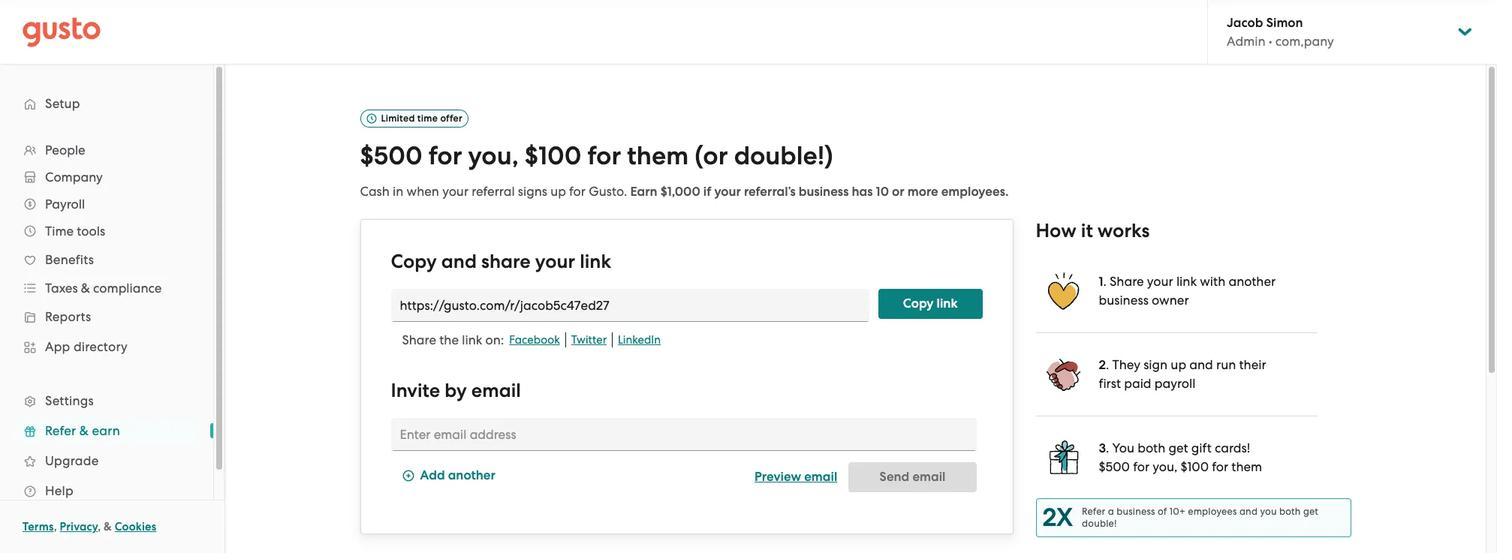 Task type: vqa. For each thing, say whether or not it's contained in the screenshot.
names,
no



Task type: describe. For each thing, give the bounding box(es) containing it.
& for earn
[[79, 424, 89, 439]]

payroll
[[1155, 376, 1196, 391]]

setup link
[[15, 90, 198, 117]]

taxes
[[45, 281, 78, 296]]

cookies
[[115, 521, 156, 534]]

business inside 1 . share your link with another business owner
[[1099, 293, 1149, 308]]

earn
[[631, 184, 658, 200]]

your for cash in when your referral signs up for gusto. earn $1,000 if your referral's business has 10 or more employees.
[[443, 184, 469, 199]]

time tools
[[45, 224, 105, 239]]

you
[[1113, 441, 1135, 456]]

1 vertical spatial share
[[402, 333, 436, 348]]

preview
[[755, 469, 802, 485]]

up inside 2 . they sign up and run their first paid payroll
[[1171, 357, 1187, 372]]

admin
[[1227, 34, 1266, 49]]

their
[[1240, 357, 1267, 372]]

for up gusto.
[[588, 140, 621, 171]]

reports link
[[15, 303, 198, 331]]

for down cards!
[[1213, 460, 1229, 475]]

how
[[1036, 219, 1077, 242]]

the
[[440, 333, 459, 348]]

2
[[1099, 357, 1106, 373]]

cards!
[[1215, 441, 1251, 456]]

them inside 3 . you both get gift cards! $500 for you, $100 for them
[[1232, 460, 1263, 475]]

add another button
[[402, 463, 496, 493]]

•
[[1269, 34, 1273, 49]]

compliance
[[93, 281, 162, 296]]

0 horizontal spatial you,
[[468, 140, 519, 171]]

double!
[[1083, 518, 1117, 529]]

terms
[[23, 521, 54, 534]]

linkedin button
[[613, 333, 666, 348]]

. inside 3 . you both get gift cards! $500 for you, $100 for them
[[1107, 441, 1110, 456]]

time tools button
[[15, 218, 198, 245]]

for down the you
[[1134, 460, 1150, 475]]

and inside 2 . they sign up and run their first paid payroll
[[1190, 357, 1214, 372]]

they
[[1113, 357, 1141, 372]]

10+
[[1170, 506, 1186, 517]]

terms , privacy , & cookies
[[23, 521, 156, 534]]

invite
[[391, 379, 440, 403]]

refer a business of 10+ employees and you both get double!
[[1083, 506, 1319, 529]]

another inside 1 . share your link with another business owner
[[1229, 274, 1277, 289]]

your for 1 . share your link with another business owner
[[1148, 274, 1174, 289]]

benefits
[[45, 252, 94, 267]]

referral's
[[744, 184, 796, 200]]

. for 2
[[1106, 357, 1110, 372]]

of
[[1158, 506, 1168, 517]]

more
[[908, 184, 939, 200]]

payroll button
[[15, 191, 198, 218]]

terms link
[[23, 521, 54, 534]]

owner
[[1152, 293, 1190, 308]]

with
[[1201, 274, 1226, 289]]

$1,000
[[661, 184, 701, 200]]

1 . share your link with another business owner
[[1099, 274, 1277, 308]]

add
[[420, 468, 445, 484]]

you, inside 3 . you both get gift cards! $500 for you, $100 for them
[[1153, 460, 1178, 475]]

twitter button
[[566, 333, 613, 348]]

both inside 3 . you both get gift cards! $500 for you, $100 for them
[[1138, 441, 1166, 456]]

double!)
[[734, 140, 834, 171]]

& for compliance
[[81, 281, 90, 296]]

gusto.
[[589, 184, 627, 199]]

benefits link
[[15, 246, 198, 273]]

both inside refer a business of 10+ employees and you both get double!
[[1280, 506, 1302, 517]]

0 vertical spatial business
[[799, 184, 849, 200]]

share inside 1 . share your link with another business owner
[[1110, 274, 1145, 289]]

run
[[1217, 357, 1237, 372]]

for inside cash in when your referral signs up for gusto. earn $1,000 if your referral's business has 10 or more employees.
[[569, 184, 586, 199]]

privacy link
[[60, 521, 98, 534]]

an illustration of a heart image
[[1045, 273, 1083, 310]]

cash
[[360, 184, 390, 199]]

2 vertical spatial &
[[104, 521, 112, 534]]

time
[[45, 224, 74, 239]]

cash in when your referral signs up for gusto. earn $1,000 if your referral's business has 10 or more employees.
[[360, 184, 1009, 200]]

2 . they sign up and run their first paid payroll
[[1099, 357, 1267, 391]]

setup
[[45, 96, 80, 111]]

limited time offer
[[381, 113, 463, 124]]

for down 'offer'
[[429, 140, 462, 171]]

email inside button
[[805, 469, 838, 485]]

2x
[[1043, 502, 1074, 533]]

invite by email
[[391, 379, 521, 403]]

an illustration of a handshake image
[[1045, 356, 1083, 393]]

you
[[1261, 506, 1278, 517]]

payroll
[[45, 197, 85, 212]]

in
[[393, 184, 404, 199]]

link inside 1 . share your link with another business owner
[[1177, 274, 1198, 289]]

first
[[1099, 376, 1122, 391]]

a
[[1109, 506, 1115, 517]]

cookies button
[[115, 518, 156, 536]]

share the link on: facebook
[[402, 333, 560, 348]]

$100 inside 3 . you both get gift cards! $500 for you, $100 for them
[[1181, 460, 1209, 475]]

offer
[[441, 113, 463, 124]]

employees
[[1189, 506, 1238, 517]]

add another
[[420, 468, 496, 484]]

reports
[[45, 310, 91, 325]]

your right the if
[[715, 184, 741, 200]]



Task type: locate. For each thing, give the bounding box(es) containing it.
2x list
[[1036, 249, 1352, 538]]

on:
[[486, 333, 504, 348]]

3 . you both get gift cards! $500 for you, $100 for them
[[1099, 441, 1263, 475]]

privacy
[[60, 521, 98, 534]]

copy for copy and share your link
[[391, 250, 437, 273]]

. inside 2 . they sign up and run their first paid payroll
[[1106, 357, 1110, 372]]

jacob simon admin • com,pany
[[1227, 15, 1335, 49]]

0 vertical spatial get
[[1169, 441, 1189, 456]]

0 vertical spatial $100
[[525, 140, 582, 171]]

refer down the settings
[[45, 424, 76, 439]]

link
[[580, 250, 612, 273], [1177, 274, 1198, 289], [937, 296, 958, 312], [462, 333, 483, 348]]

0 vertical spatial refer
[[45, 424, 76, 439]]

gusto navigation element
[[0, 65, 213, 530]]

app directory
[[45, 340, 128, 355]]

0 horizontal spatial $100
[[525, 140, 582, 171]]

10
[[876, 184, 889, 200]]

sign
[[1144, 357, 1168, 372]]

them up earn
[[628, 140, 689, 171]]

your right share
[[536, 250, 575, 273]]

works
[[1098, 219, 1150, 242]]

. left the you
[[1107, 441, 1110, 456]]

2 vertical spatial and
[[1240, 506, 1258, 517]]

module__icon___go7vc image
[[402, 470, 414, 483]]

None field
[[391, 289, 870, 322]]

0 horizontal spatial email
[[472, 379, 521, 403]]

1 horizontal spatial another
[[1229, 274, 1277, 289]]

. inside 1 . share your link with another business owner
[[1104, 274, 1107, 289]]

for left gusto.
[[569, 184, 586, 199]]

2 vertical spatial business
[[1117, 506, 1156, 517]]

& inside taxes & compliance dropdown button
[[81, 281, 90, 296]]

0 horizontal spatial ,
[[54, 521, 57, 534]]

home image
[[23, 17, 101, 47]]

company button
[[15, 164, 198, 191]]

1 , from the left
[[54, 521, 57, 534]]

upgrade
[[45, 454, 99, 469]]

another inside button
[[448, 468, 496, 484]]

paid
[[1125, 376, 1152, 391]]

taxes & compliance
[[45, 281, 162, 296]]

1 vertical spatial $500
[[1099, 460, 1131, 475]]

directory
[[74, 340, 128, 355]]

& left earn
[[79, 424, 89, 439]]

&
[[81, 281, 90, 296], [79, 424, 89, 439], [104, 521, 112, 534]]

0 vertical spatial email
[[472, 379, 521, 403]]

up up payroll
[[1171, 357, 1187, 372]]

share left the
[[402, 333, 436, 348]]

upgrade link
[[15, 448, 198, 475]]

email right preview
[[805, 469, 838, 485]]

1 vertical spatial email
[[805, 469, 838, 485]]

0 vertical spatial up
[[551, 184, 566, 199]]

up right signs
[[551, 184, 566, 199]]

help
[[45, 484, 74, 499]]

refer & earn
[[45, 424, 120, 439]]

preview email button
[[755, 463, 838, 493]]

0 horizontal spatial another
[[448, 468, 496, 484]]

link inside button
[[937, 296, 958, 312]]

0 horizontal spatial share
[[402, 333, 436, 348]]

0 horizontal spatial refer
[[45, 424, 76, 439]]

business left has
[[799, 184, 849, 200]]

.
[[1104, 274, 1107, 289], [1106, 357, 1110, 372], [1107, 441, 1110, 456]]

1 horizontal spatial $500
[[1099, 460, 1131, 475]]

1 vertical spatial both
[[1280, 506, 1302, 517]]

share right 1
[[1110, 274, 1145, 289]]

$500 down the you
[[1099, 460, 1131, 475]]

1 vertical spatial and
[[1190, 357, 1214, 372]]

1 horizontal spatial $100
[[1181, 460, 1209, 475]]

. left they
[[1106, 357, 1110, 372]]

0 vertical spatial and
[[442, 250, 477, 273]]

$100 up signs
[[525, 140, 582, 171]]

has
[[852, 184, 873, 200]]

both right the you
[[1138, 441, 1166, 456]]

0 vertical spatial them
[[628, 140, 689, 171]]

1 vertical spatial you,
[[1153, 460, 1178, 475]]

list
[[0, 137, 213, 506]]

1 horizontal spatial share
[[1110, 274, 1145, 289]]

2 vertical spatial .
[[1107, 441, 1110, 456]]

Enter email address email field
[[391, 418, 977, 451]]

0 vertical spatial copy
[[391, 250, 437, 273]]

. right an illustration of a heart image
[[1104, 274, 1107, 289]]

copy
[[391, 250, 437, 273], [904, 296, 934, 312]]

you,
[[468, 140, 519, 171], [1153, 460, 1178, 475]]

1 horizontal spatial you,
[[1153, 460, 1178, 475]]

your for copy and share your link
[[536, 250, 575, 273]]

another right add
[[448, 468, 496, 484]]

facebook button
[[504, 333, 566, 348]]

tools
[[77, 224, 105, 239]]

. for 1
[[1104, 274, 1107, 289]]

0 vertical spatial .
[[1104, 274, 1107, 289]]

business down 1
[[1099, 293, 1149, 308]]

0 horizontal spatial get
[[1169, 441, 1189, 456]]

1 horizontal spatial ,
[[98, 521, 101, 534]]

your inside 1 . share your link with another business owner
[[1148, 274, 1174, 289]]

0 horizontal spatial both
[[1138, 441, 1166, 456]]

0 vertical spatial you,
[[468, 140, 519, 171]]

& left cookies button
[[104, 521, 112, 534]]

0 horizontal spatial $500
[[360, 140, 423, 171]]

taxes & compliance button
[[15, 275, 198, 302]]

email
[[472, 379, 521, 403], [805, 469, 838, 485]]

settings
[[45, 394, 94, 409]]

1 vertical spatial up
[[1171, 357, 1187, 372]]

get right you
[[1304, 506, 1319, 517]]

email right by
[[472, 379, 521, 403]]

another right with
[[1229, 274, 1277, 289]]

earn
[[92, 424, 120, 439]]

$100
[[525, 140, 582, 171], [1181, 460, 1209, 475]]

$500 inside 3 . you both get gift cards! $500 for you, $100 for them
[[1099, 460, 1131, 475]]

business inside refer a business of 10+ employees and you both get double!
[[1117, 506, 1156, 517]]

1 horizontal spatial refer
[[1083, 506, 1106, 517]]

facebook
[[510, 333, 560, 347]]

up inside cash in when your referral signs up for gusto. earn $1,000 if your referral's business has 10 or more employees.
[[551, 184, 566, 199]]

0 vertical spatial both
[[1138, 441, 1166, 456]]

you, up of
[[1153, 460, 1178, 475]]

business right a
[[1117, 506, 1156, 517]]

get
[[1169, 441, 1189, 456], [1304, 506, 1319, 517]]

limited
[[381, 113, 415, 124]]

them
[[628, 140, 689, 171], [1232, 460, 1263, 475]]

0 vertical spatial &
[[81, 281, 90, 296]]

1 horizontal spatial both
[[1280, 506, 1302, 517]]

signs
[[518, 184, 548, 199]]

and left share
[[442, 250, 477, 273]]

com,pany
[[1276, 34, 1335, 49]]

& inside refer & earn link
[[79, 424, 89, 439]]

0 vertical spatial $500
[[360, 140, 423, 171]]

$500 for you, $100 for them (or double!)
[[360, 140, 834, 171]]

refer for refer a business of 10+ employees and you both get double!
[[1083, 506, 1106, 517]]

1 horizontal spatial copy
[[904, 296, 934, 312]]

and inside refer a business of 10+ employees and you both get double!
[[1240, 506, 1258, 517]]

it
[[1082, 219, 1094, 242]]

$500 up in
[[360, 140, 423, 171]]

get inside refer a business of 10+ employees and you both get double!
[[1304, 506, 1319, 517]]

refer inside gusto navigation element
[[45, 424, 76, 439]]

1 vertical spatial another
[[448, 468, 496, 484]]

copy for copy link
[[904, 296, 934, 312]]

another
[[1229, 274, 1277, 289], [448, 468, 496, 484]]

refer & earn link
[[15, 418, 198, 445]]

when
[[407, 184, 439, 199]]

1 vertical spatial business
[[1099, 293, 1149, 308]]

, left cookies button
[[98, 521, 101, 534]]

you, up referral
[[468, 140, 519, 171]]

your inside cash in when your referral signs up for gusto. earn $1,000 if your referral's business has 10 or more employees.
[[443, 184, 469, 199]]

& right taxes
[[81, 281, 90, 296]]

copy and share your link
[[391, 250, 612, 273]]

both
[[1138, 441, 1166, 456], [1280, 506, 1302, 517]]

twitter
[[572, 333, 607, 347]]

1 horizontal spatial up
[[1171, 357, 1187, 372]]

people
[[45, 143, 85, 158]]

copy inside button
[[904, 296, 934, 312]]

refer inside refer a business of 10+ employees and you both get double!
[[1083, 506, 1106, 517]]

3
[[1099, 441, 1107, 457]]

app
[[45, 340, 70, 355]]

1 vertical spatial .
[[1106, 357, 1110, 372]]

2 , from the left
[[98, 521, 101, 534]]

and
[[442, 250, 477, 273], [1190, 357, 1214, 372], [1240, 506, 1258, 517]]

,
[[54, 521, 57, 534], [98, 521, 101, 534]]

share
[[482, 250, 531, 273]]

1 horizontal spatial email
[[805, 469, 838, 485]]

your up owner
[[1148, 274, 1174, 289]]

help link
[[15, 478, 198, 505]]

1 horizontal spatial them
[[1232, 460, 1263, 475]]

1 vertical spatial copy
[[904, 296, 934, 312]]

1 vertical spatial &
[[79, 424, 89, 439]]

both right you
[[1280, 506, 1302, 517]]

1
[[1099, 274, 1104, 290]]

and left run
[[1190, 357, 1214, 372]]

1 vertical spatial get
[[1304, 506, 1319, 517]]

(or
[[695, 140, 728, 171]]

for
[[429, 140, 462, 171], [588, 140, 621, 171], [569, 184, 586, 199], [1134, 460, 1150, 475], [1213, 460, 1229, 475]]

refer for refer & earn
[[45, 424, 76, 439]]

jacob
[[1227, 15, 1264, 31]]

and left you
[[1240, 506, 1258, 517]]

share
[[1110, 274, 1145, 289], [402, 333, 436, 348]]

0 horizontal spatial up
[[551, 184, 566, 199]]

2 horizontal spatial and
[[1240, 506, 1258, 517]]

1 horizontal spatial get
[[1304, 506, 1319, 517]]

1 vertical spatial them
[[1232, 460, 1263, 475]]

simon
[[1267, 15, 1304, 31]]

, left privacy link
[[54, 521, 57, 534]]

0 vertical spatial another
[[1229, 274, 1277, 289]]

$100 down gift
[[1181, 460, 1209, 475]]

linkedin
[[618, 333, 661, 347]]

0 horizontal spatial them
[[628, 140, 689, 171]]

get left gift
[[1169, 441, 1189, 456]]

settings link
[[15, 388, 198, 415]]

employees.
[[942, 184, 1009, 200]]

get inside 3 . you both get gift cards! $500 for you, $100 for them
[[1169, 441, 1189, 456]]

1 vertical spatial refer
[[1083, 506, 1106, 517]]

list containing people
[[0, 137, 213, 506]]

time
[[418, 113, 438, 124]]

if
[[704, 184, 712, 200]]

company
[[45, 170, 103, 185]]

refer up double!
[[1083, 506, 1106, 517]]

by
[[445, 379, 467, 403]]

1 vertical spatial $100
[[1181, 460, 1209, 475]]

0 horizontal spatial copy
[[391, 250, 437, 273]]

0 vertical spatial share
[[1110, 274, 1145, 289]]

referral
[[472, 184, 515, 199]]

your right the when
[[443, 184, 469, 199]]

an illustration of a gift image
[[1045, 439, 1083, 476]]

refer
[[45, 424, 76, 439], [1083, 506, 1106, 517]]

preview email
[[755, 469, 838, 485]]

them down cards!
[[1232, 460, 1263, 475]]

how it works
[[1036, 219, 1150, 242]]

1 horizontal spatial and
[[1190, 357, 1214, 372]]

0 horizontal spatial and
[[442, 250, 477, 273]]

copy link button
[[879, 289, 983, 319]]

$500
[[360, 140, 423, 171], [1099, 460, 1131, 475]]

gift
[[1192, 441, 1212, 456]]



